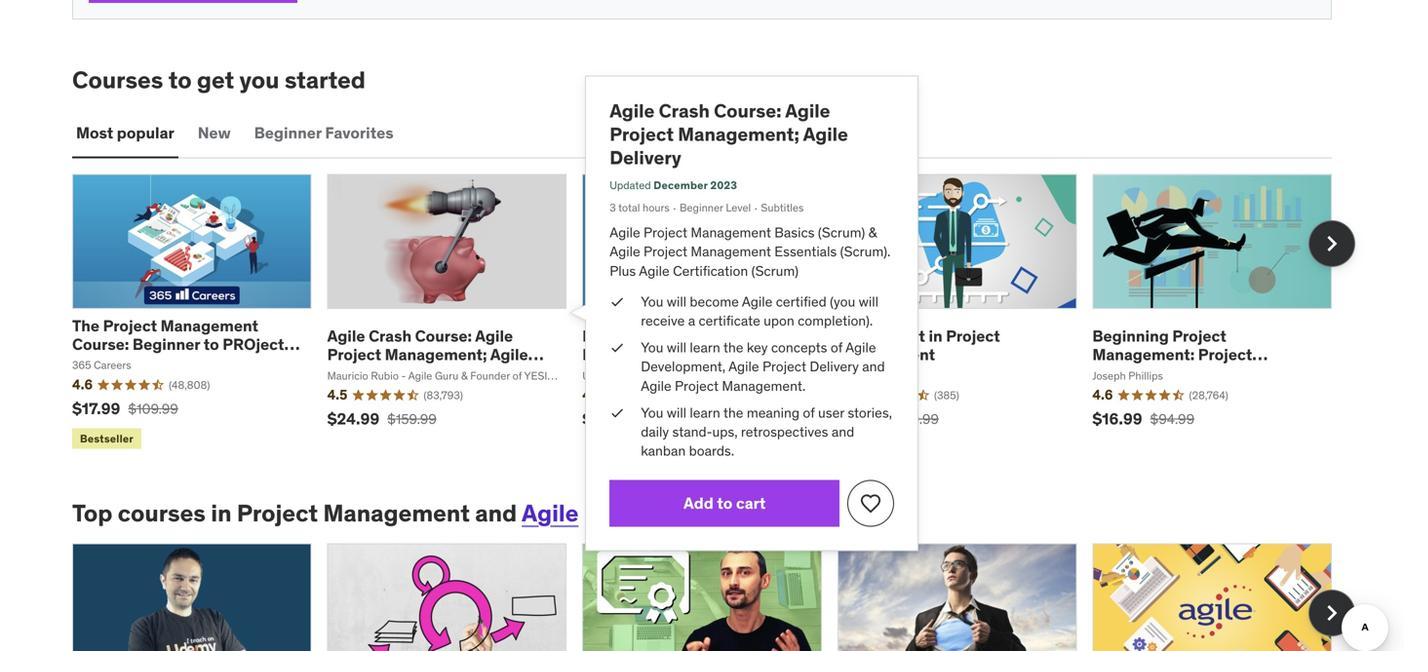 Task type: describe. For each thing, give the bounding box(es) containing it.
most popular
[[76, 123, 174, 143]]

the project management course: beginner to project manager
[[72, 316, 284, 373]]

beginner favorites button
[[250, 110, 397, 157]]

add
[[684, 493, 714, 513]]

power start in project management
[[837, 326, 1000, 365]]

crash for agile crash course: agile project management; agile delivery updated december 2023
[[659, 99, 710, 122]]

xsmall image for you will learn the meaning of user stories, daily stand-ups, retrospectives and kanban boards.
[[610, 404, 625, 423]]

started
[[285, 65, 366, 94]]

of inside mauricio rubio - agile guru & founder of yesi education, agilekb-agilelee, yesi education
[[513, 369, 522, 383]]

retrospectives
[[741, 423, 828, 441]]

(scrum).
[[840, 243, 891, 261]]

you for you will learn the meaning of user stories, daily stand-ups, retrospectives and kanban boards.
[[641, 404, 663, 422]]

favorites
[[325, 123, 394, 143]]

agile crash course: agile project management; agile delivery
[[327, 326, 528, 384]]

$24.99 $159.99
[[327, 409, 437, 429]]

add to cart button
[[610, 480, 840, 527]]

$159.99
[[387, 411, 437, 428]]

get
[[197, 65, 234, 94]]

stories,
[[848, 404, 892, 422]]

delivery for agile crash course: agile project management; agile delivery
[[327, 364, 388, 384]]

course: inside the project management course: beginner to project manager
[[72, 334, 129, 354]]

agile crash course: agile project management; agile delivery link for (83,793)
[[327, 326, 544, 384]]

essentials
[[775, 243, 837, 261]]

83793 reviews element
[[424, 388, 463, 403]]

management; for agile crash course: agile project management; agile delivery
[[385, 345, 487, 365]]

agile inside mauricio rubio - agile guru & founder of yesi education, agilekb-agilelee, yesi education
[[408, 369, 432, 383]]

a
[[688, 312, 695, 330]]

courses
[[72, 65, 163, 94]]

courses to get you started
[[72, 65, 366, 94]]

level inside the "beginning project management: project management level one"
[[1194, 364, 1232, 384]]

$24.99
[[327, 409, 380, 429]]

power
[[837, 326, 884, 346]]

course: for agile crash course: agile project management; agile delivery updated december 2023
[[714, 99, 782, 122]]

will for you will become agile certified (you will receive a certificate upon completion).
[[667, 293, 687, 310]]

4.5
[[327, 386, 348, 404]]

next image for carousel element containing the project management course: beginner to project manager
[[1316, 228, 1348, 260]]

certificate
[[699, 312, 760, 330]]

and for agile
[[862, 358, 885, 376]]

top courses in project management and agile
[[72, 499, 579, 528]]

management inside the "beginning project management: project management level one"
[[1093, 364, 1190, 384]]

beginner favorites
[[254, 123, 394, 143]]

will for you will learn the meaning of user stories, daily stand-ups, retrospectives and kanban boards.
[[667, 404, 687, 422]]

concepts
[[771, 339, 827, 356]]

hours
[[643, 201, 670, 215]]

2 vertical spatial and
[[475, 499, 517, 528]]

courses
[[118, 499, 206, 528]]

project
[[223, 334, 284, 354]]

management.
[[722, 377, 806, 395]]

& for (scrum)
[[869, 224, 877, 241]]

3
[[610, 201, 616, 215]]

0 horizontal spatial yesi
[[479, 384, 502, 398]]

mauricio
[[327, 369, 368, 383]]

daily
[[641, 423, 669, 441]]

crash for agile crash course: agile project management; agile delivery
[[369, 326, 412, 346]]

completion).
[[798, 312, 873, 330]]

ups,
[[712, 423, 738, 441]]

to for courses
[[168, 65, 192, 94]]

new button
[[194, 110, 235, 157]]

xsmall image for you will learn the key concepts of agile development, agile project delivery and agile project management.
[[610, 338, 625, 358]]

total
[[618, 201, 640, 215]]

of inside you will learn the meaning of user stories, daily stand-ups, retrospectives and kanban boards.
[[803, 404, 815, 422]]

in for courses
[[211, 499, 232, 528]]

education
[[504, 384, 565, 398]]

management inside the project management course: beginner to project manager
[[161, 316, 258, 336]]

plus
[[610, 262, 636, 280]]

(you
[[830, 293, 855, 310]]

upon
[[764, 312, 794, 330]]

most popular button
[[72, 110, 178, 157]]

to for add
[[717, 493, 733, 513]]

3 total hours
[[610, 201, 670, 215]]

new
[[198, 123, 231, 143]]

subtitles
[[761, 201, 804, 215]]

beginning project management: project management level one
[[1093, 326, 1266, 384]]

delivery for agile crash course: agile project management; agile delivery updated december 2023
[[610, 146, 681, 169]]

meaning
[[747, 404, 800, 422]]

-
[[401, 369, 406, 383]]

mauricio rubio - agile guru & founder of yesi education, agilekb-agilelee, yesi education
[[327, 369, 565, 398]]

receive
[[641, 312, 685, 330]]

management; for agile crash course: agile project management; agile delivery updated december 2023
[[678, 122, 799, 146]]



Task type: locate. For each thing, give the bounding box(es) containing it.
popular
[[117, 123, 174, 143]]

delivery inside agile crash course: agile project management; agile delivery
[[327, 364, 388, 384]]

project inside agile crash course: agile project management; agile delivery
[[327, 345, 381, 365]]

2 vertical spatial of
[[803, 404, 815, 422]]

2 the from the top
[[723, 404, 744, 422]]

2 horizontal spatial delivery
[[810, 358, 859, 376]]

you for you will learn the key concepts of agile development, agile project delivery and agile project management.
[[641, 339, 663, 356]]

course: for agile crash course: agile project management; agile delivery
[[415, 326, 472, 346]]

0 vertical spatial agile crash course: agile project management; agile delivery link
[[610, 99, 848, 169]]

will for you will learn the key concepts of agile development, agile project delivery and agile project management.
[[667, 339, 687, 356]]

the left the key
[[723, 339, 744, 356]]

0 vertical spatial &
[[869, 224, 877, 241]]

0 vertical spatial learn
[[690, 339, 720, 356]]

you inside you will learn the key concepts of agile development, agile project delivery and agile project management.
[[641, 339, 663, 356]]

add to cart
[[684, 493, 766, 513]]

0 vertical spatial beginner
[[254, 123, 322, 143]]

& for guru
[[461, 369, 468, 383]]

1 horizontal spatial management;
[[678, 122, 799, 146]]

you will become agile certified (you will receive a certificate upon completion).
[[641, 293, 879, 330]]

rubio
[[371, 369, 399, 383]]

0 vertical spatial the
[[723, 339, 744, 356]]

delivery inside you will learn the key concepts of agile development, agile project delivery and agile project management.
[[810, 358, 859, 376]]

key
[[747, 339, 768, 356]]

delivery inside agile crash course: agile project management; agile delivery updated december 2023
[[610, 146, 681, 169]]

agile crash course: agile project management; agile delivery updated december 2023
[[610, 99, 848, 192]]

the for key
[[723, 339, 744, 356]]

0 horizontal spatial management;
[[385, 345, 487, 365]]

most
[[76, 123, 113, 143]]

course: inside agile crash course: agile project management; agile delivery
[[415, 326, 472, 346]]

basics
[[775, 224, 815, 241]]

1 you from the top
[[641, 293, 663, 310]]

0 vertical spatial you
[[641, 293, 663, 310]]

1 vertical spatial level
[[1194, 364, 1232, 384]]

1 vertical spatial in
[[211, 499, 232, 528]]

and left agile link
[[475, 499, 517, 528]]

power start in project management link
[[837, 326, 1000, 365]]

course: inside agile crash course: agile project management; agile delivery updated december 2023
[[714, 99, 782, 122]]

will up development,
[[667, 339, 687, 356]]

1 vertical spatial to
[[204, 334, 219, 354]]

crash up december
[[659, 99, 710, 122]]

2 horizontal spatial beginner
[[680, 201, 723, 215]]

yesi down the founder at the left of page
[[479, 384, 502, 398]]

agile crash course: agile project management; agile delivery link inside carousel element
[[327, 326, 544, 384]]

and inside you will learn the meaning of user stories, daily stand-ups, retrospectives and kanban boards.
[[832, 423, 854, 441]]

3 you from the top
[[641, 404, 663, 422]]

carousel element containing the project management course: beginner to project manager
[[72, 174, 1355, 453]]

you will learn the meaning of user stories, daily stand-ups, retrospectives and kanban boards.
[[641, 404, 892, 460]]

0 horizontal spatial and
[[475, 499, 517, 528]]

certified
[[776, 293, 827, 310]]

of left user
[[803, 404, 815, 422]]

0 horizontal spatial of
[[513, 369, 522, 383]]

0 vertical spatial to
[[168, 65, 192, 94]]

learn inside you will learn the key concepts of agile development, agile project delivery and agile project management.
[[690, 339, 720, 356]]

learn
[[690, 339, 720, 356], [690, 404, 720, 422]]

1 horizontal spatial and
[[832, 423, 854, 441]]

agilekb-
[[392, 384, 435, 398]]

2 horizontal spatial of
[[831, 339, 843, 356]]

1 the from the top
[[723, 339, 744, 356]]

guru
[[435, 369, 459, 383]]

0 vertical spatial level
[[726, 201, 751, 215]]

agilelee,
[[435, 384, 476, 398]]

learn for stand-
[[690, 404, 720, 422]]

0 horizontal spatial level
[[726, 201, 751, 215]]

of
[[831, 339, 843, 356], [513, 369, 522, 383], [803, 404, 815, 422]]

1 vertical spatial management;
[[385, 345, 487, 365]]

the inside you will learn the key concepts of agile development, agile project delivery and agile project management.
[[723, 339, 744, 356]]

&
[[869, 224, 877, 241], [461, 369, 468, 383]]

to left the project
[[204, 334, 219, 354]]

2023
[[710, 178, 737, 192]]

in right start
[[929, 326, 943, 346]]

& inside agile project management basics (scrum) & agile project management essentials (scrum). plus agile certification (scrum)
[[869, 224, 877, 241]]

you will learn the key concepts of agile development, agile project delivery and agile project management.
[[641, 339, 885, 395]]

0 vertical spatial yesi
[[524, 369, 547, 383]]

1 vertical spatial next image
[[1316, 598, 1348, 629]]

cart
[[736, 493, 766, 513]]

1 horizontal spatial beginner
[[254, 123, 322, 143]]

project inside the "power start in project management"
[[946, 326, 1000, 346]]

2 horizontal spatial to
[[717, 493, 733, 513]]

management inside the "power start in project management"
[[837, 345, 935, 365]]

management; inside agile crash course: agile project management; agile delivery updated december 2023
[[678, 122, 799, 146]]

1 horizontal spatial in
[[929, 326, 943, 346]]

1 vertical spatial the
[[723, 404, 744, 422]]

1 vertical spatial yesi
[[479, 384, 502, 398]]

beginner inside the project management course: beginner to project manager
[[133, 334, 200, 354]]

top
[[72, 499, 113, 528]]

manager
[[72, 353, 137, 373]]

you up the daily
[[641, 404, 663, 422]]

0 vertical spatial (scrum)
[[818, 224, 865, 241]]

1 vertical spatial learn
[[690, 404, 720, 422]]

0 vertical spatial next image
[[1316, 228, 1348, 260]]

beginner for beginner level
[[680, 201, 723, 215]]

2 horizontal spatial course:
[[714, 99, 782, 122]]

(scrum) up the (scrum).
[[818, 224, 865, 241]]

project
[[610, 122, 674, 146], [644, 224, 688, 241], [644, 243, 688, 261], [103, 316, 157, 336], [946, 326, 1000, 346], [1172, 326, 1227, 346], [327, 345, 381, 365], [1198, 345, 1252, 365], [763, 358, 806, 376], [675, 377, 719, 395], [237, 499, 318, 528]]

0 horizontal spatial agile crash course: agile project management; agile delivery link
[[327, 326, 544, 384]]

1 vertical spatial of
[[513, 369, 522, 383]]

2 vertical spatial beginner
[[133, 334, 200, 354]]

1 horizontal spatial yesi
[[524, 369, 547, 383]]

1 learn from the top
[[690, 339, 720, 356]]

1 horizontal spatial delivery
[[610, 146, 681, 169]]

agile crash course: agile project management; agile delivery link up 2023
[[610, 99, 848, 169]]

crash inside agile crash course: agile project management; agile delivery updated december 2023
[[659, 99, 710, 122]]

0 horizontal spatial in
[[211, 499, 232, 528]]

beginner inside button
[[254, 123, 322, 143]]

learn for agile
[[690, 339, 720, 356]]

2 you from the top
[[641, 339, 663, 356]]

you down 'receive'
[[641, 339, 663, 356]]

delivery up 'education,' at left
[[327, 364, 388, 384]]

carousel element
[[72, 174, 1355, 453], [72, 544, 1355, 651]]

and down "power"
[[862, 358, 885, 376]]

1 vertical spatial you
[[641, 339, 663, 356]]

agile link
[[522, 499, 579, 528]]

& up the (scrum).
[[869, 224, 877, 241]]

1 vertical spatial (scrum)
[[751, 262, 799, 280]]

2 vertical spatial xsmall image
[[610, 404, 625, 423]]

december
[[654, 178, 708, 192]]

1 horizontal spatial course:
[[415, 326, 472, 346]]

stand-
[[672, 423, 712, 441]]

become
[[690, 293, 739, 310]]

2 learn from the top
[[690, 404, 720, 422]]

1 next image from the top
[[1316, 228, 1348, 260]]

yesi
[[524, 369, 547, 383], [479, 384, 502, 398]]

3 xsmall image from the top
[[610, 404, 625, 423]]

you inside you will learn the meaning of user stories, daily stand-ups, retrospectives and kanban boards.
[[641, 404, 663, 422]]

1 vertical spatial xsmall image
[[610, 338, 625, 358]]

agile
[[610, 99, 655, 122], [785, 99, 830, 122], [803, 122, 848, 146], [610, 224, 640, 241], [610, 243, 640, 261], [639, 262, 670, 280], [742, 293, 773, 310], [327, 326, 365, 346], [475, 326, 513, 346], [846, 339, 876, 356], [490, 345, 528, 365], [729, 358, 759, 376], [408, 369, 432, 383], [641, 377, 672, 395], [522, 499, 579, 528]]

0 horizontal spatial beginner
[[133, 334, 200, 354]]

2 horizontal spatial and
[[862, 358, 885, 376]]

0 horizontal spatial to
[[168, 65, 192, 94]]

in inside the "power start in project management"
[[929, 326, 943, 346]]

crash inside agile crash course: agile project management; agile delivery
[[369, 326, 412, 346]]

start
[[888, 326, 925, 346]]

1 vertical spatial crash
[[369, 326, 412, 346]]

in
[[929, 326, 943, 346], [211, 499, 232, 528]]

1 vertical spatial &
[[461, 369, 468, 383]]

2 carousel element from the top
[[72, 544, 1355, 651]]

to inside button
[[717, 493, 733, 513]]

(83,793)
[[424, 388, 463, 402]]

beginner level
[[680, 201, 751, 215]]

level down 2023
[[726, 201, 751, 215]]

0 horizontal spatial course:
[[72, 334, 129, 354]]

agile inside you will become agile certified (you will receive a certificate upon completion).
[[742, 293, 773, 310]]

1 carousel element from the top
[[72, 174, 1355, 453]]

to left get
[[168, 65, 192, 94]]

you inside you will become agile certified (you will receive a certificate upon completion).
[[641, 293, 663, 310]]

of up education
[[513, 369, 522, 383]]

delivery
[[610, 146, 681, 169], [810, 358, 859, 376], [327, 364, 388, 384]]

1 vertical spatial and
[[832, 423, 854, 441]]

will up stand-
[[667, 404, 687, 422]]

and down user
[[832, 423, 854, 441]]

the up ups,
[[723, 404, 744, 422]]

0 vertical spatial management;
[[678, 122, 799, 146]]

(scrum)
[[818, 224, 865, 241], [751, 262, 799, 280]]

of inside you will learn the key concepts of agile development, agile project delivery and agile project management.
[[831, 339, 843, 356]]

0 horizontal spatial crash
[[369, 326, 412, 346]]

1 xsmall image from the top
[[610, 292, 625, 312]]

education,
[[327, 384, 390, 398]]

delivery down concepts
[[810, 358, 859, 376]]

in for start
[[929, 326, 943, 346]]

0 horizontal spatial (scrum)
[[751, 262, 799, 280]]

will right (you
[[859, 293, 879, 310]]

and
[[862, 358, 885, 376], [832, 423, 854, 441], [475, 499, 517, 528]]

level
[[726, 201, 751, 215], [1194, 364, 1232, 384]]

xsmall image
[[610, 292, 625, 312], [610, 338, 625, 358], [610, 404, 625, 423]]

1 vertical spatial beginner
[[680, 201, 723, 215]]

learn up development,
[[690, 339, 720, 356]]

development,
[[641, 358, 726, 376]]

wishlist image
[[859, 492, 883, 516]]

certification
[[673, 262, 748, 280]]

2 vertical spatial you
[[641, 404, 663, 422]]

crash up rubio at the left bottom of the page
[[369, 326, 412, 346]]

2 next image from the top
[[1316, 598, 1348, 629]]

management; up 2023
[[678, 122, 799, 146]]

beginner down december
[[680, 201, 723, 215]]

delivery up updated in the top of the page
[[610, 146, 681, 169]]

user
[[818, 404, 844, 422]]

beginning project management: project management level one link
[[1093, 326, 1268, 384]]

agile crash course: agile project management; agile delivery link for beginner level
[[610, 99, 848, 169]]

level left one
[[1194, 364, 1232, 384]]

founder
[[470, 369, 510, 383]]

0 vertical spatial in
[[929, 326, 943, 346]]

the project management course: beginner to project manager link
[[72, 316, 300, 373]]

1 horizontal spatial to
[[204, 334, 219, 354]]

management; up guru
[[385, 345, 487, 365]]

project inside agile crash course: agile project management; agile delivery updated december 2023
[[610, 122, 674, 146]]

management; inside agile crash course: agile project management; agile delivery
[[385, 345, 487, 365]]

of down the 'completion).'
[[831, 339, 843, 356]]

beginner right the
[[133, 334, 200, 354]]

in right courses
[[211, 499, 232, 528]]

to
[[168, 65, 192, 94], [204, 334, 219, 354], [717, 493, 733, 513]]

1 vertical spatial carousel element
[[72, 544, 1355, 651]]

management:
[[1093, 345, 1195, 365]]

you
[[641, 293, 663, 310], [641, 339, 663, 356], [641, 404, 663, 422]]

& up agilelee,
[[461, 369, 468, 383]]

will up 'receive'
[[667, 293, 687, 310]]

to left cart
[[717, 493, 733, 513]]

agile crash course: agile project management; agile delivery link up (83,793)
[[327, 326, 544, 384]]

will
[[667, 293, 687, 310], [859, 293, 879, 310], [667, 339, 687, 356], [667, 404, 687, 422]]

the
[[72, 316, 100, 336]]

next image
[[1316, 228, 1348, 260], [1316, 598, 1348, 629]]

1 horizontal spatial (scrum)
[[818, 224, 865, 241]]

updated
[[610, 178, 651, 192]]

yesi up education
[[524, 369, 547, 383]]

& inside mauricio rubio - agile guru & founder of yesi education, agilekb-agilelee, yesi education
[[461, 369, 468, 383]]

1 horizontal spatial crash
[[659, 99, 710, 122]]

0 vertical spatial of
[[831, 339, 843, 356]]

(scrum) down essentials
[[751, 262, 799, 280]]

beginner down you at top
[[254, 123, 322, 143]]

learn up stand-
[[690, 404, 720, 422]]

the inside you will learn the meaning of user stories, daily stand-ups, retrospectives and kanban boards.
[[723, 404, 744, 422]]

2 xsmall image from the top
[[610, 338, 625, 358]]

next image for 2nd carousel element from the top
[[1316, 598, 1348, 629]]

0 vertical spatial and
[[862, 358, 885, 376]]

kanban
[[641, 442, 686, 460]]

1 horizontal spatial of
[[803, 404, 815, 422]]

1 horizontal spatial level
[[1194, 364, 1232, 384]]

will inside you will learn the meaning of user stories, daily stand-ups, retrospectives and kanban boards.
[[667, 404, 687, 422]]

beginner
[[254, 123, 322, 143], [680, 201, 723, 215], [133, 334, 200, 354]]

the for meaning
[[723, 404, 744, 422]]

course:
[[714, 99, 782, 122], [415, 326, 472, 346], [72, 334, 129, 354]]

and for stories,
[[832, 423, 854, 441]]

1 horizontal spatial agile crash course: agile project management; agile delivery link
[[610, 99, 848, 169]]

0 vertical spatial xsmall image
[[610, 292, 625, 312]]

learn inside you will learn the meaning of user stories, daily stand-ups, retrospectives and kanban boards.
[[690, 404, 720, 422]]

1 horizontal spatial &
[[869, 224, 877, 241]]

0 horizontal spatial delivery
[[327, 364, 388, 384]]

and inside you will learn the key concepts of agile development, agile project delivery and agile project management.
[[862, 358, 885, 376]]

will inside you will learn the key concepts of agile development, agile project delivery and agile project management.
[[667, 339, 687, 356]]

boards.
[[689, 442, 734, 460]]

management;
[[678, 122, 799, 146], [385, 345, 487, 365]]

project inside the project management course: beginner to project manager
[[103, 316, 157, 336]]

one
[[1236, 364, 1266, 384]]

you up 'receive'
[[641, 293, 663, 310]]

xsmall image for you will become agile certified (you will receive a certificate upon completion).
[[610, 292, 625, 312]]

2 vertical spatial to
[[717, 493, 733, 513]]

you for you will become agile certified (you will receive a certificate upon completion).
[[641, 293, 663, 310]]

crash
[[659, 99, 710, 122], [369, 326, 412, 346]]

beginning
[[1093, 326, 1169, 346]]

0 vertical spatial crash
[[659, 99, 710, 122]]

0 vertical spatial carousel element
[[72, 174, 1355, 453]]

0 horizontal spatial &
[[461, 369, 468, 383]]

1 vertical spatial agile crash course: agile project management; agile delivery link
[[327, 326, 544, 384]]

management
[[691, 224, 771, 241], [691, 243, 771, 261], [161, 316, 258, 336], [837, 345, 935, 365], [1093, 364, 1190, 384], [323, 499, 470, 528]]

agile project management basics (scrum) & agile project management essentials (scrum). plus agile certification (scrum)
[[610, 224, 891, 280]]

you
[[239, 65, 279, 94]]

beginner for beginner favorites
[[254, 123, 322, 143]]

to inside the project management course: beginner to project manager
[[204, 334, 219, 354]]



Task type: vqa. For each thing, say whether or not it's contained in the screenshot.
of in You will learn the key concepts of Agile Development, Agile Project Delivery and Agile Project Management.
yes



